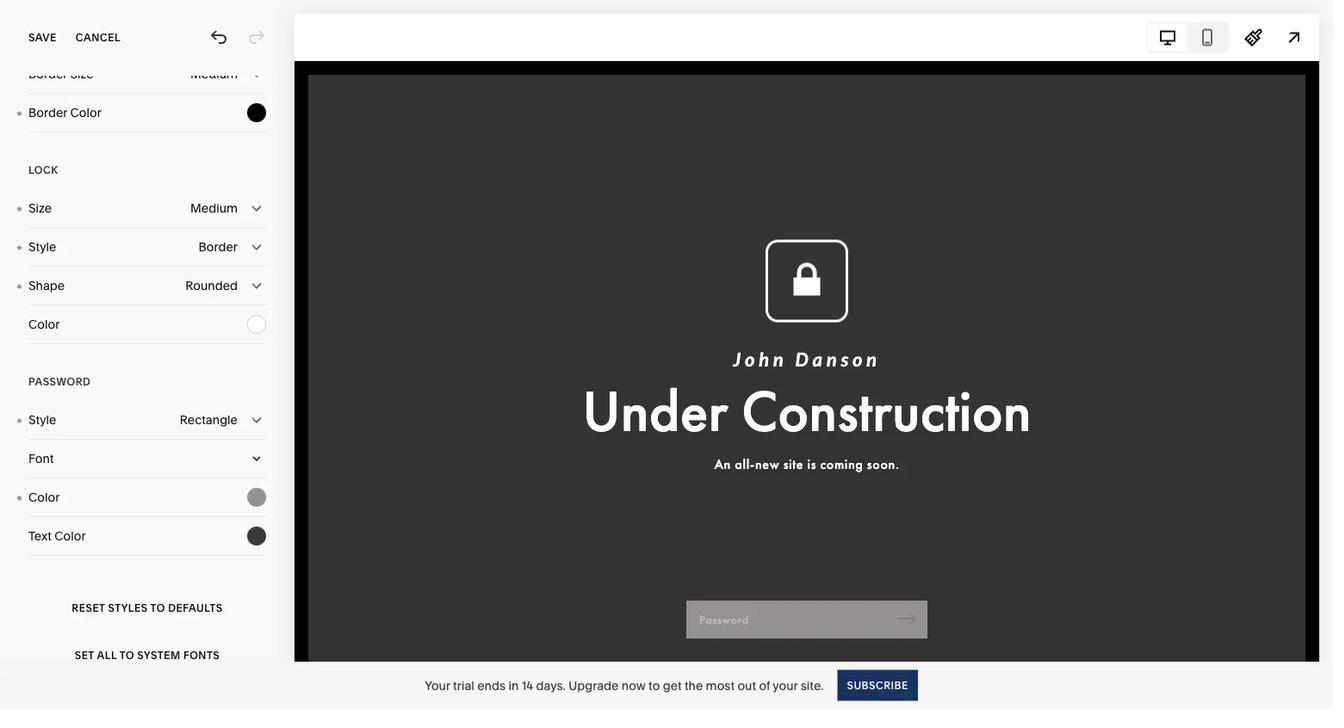 Task type: vqa. For each thing, say whether or not it's contained in the screenshot.
Letter
no



Task type: locate. For each thing, give the bounding box(es) containing it.
0 vertical spatial border
[[28, 67, 67, 81]]

ends
[[477, 679, 506, 693]]

border inside 'button'
[[28, 106, 67, 120]]

color button
[[28, 306, 266, 344], [28, 479, 266, 517]]

0 vertical spatial size
[[70, 67, 94, 81]]

set all to system fonts button
[[28, 632, 266, 680]]

border down border size
[[28, 106, 67, 120]]

style for border
[[28, 240, 56, 255]]

to for all
[[120, 650, 134, 662]]

reset
[[72, 602, 105, 615]]

to
[[150, 602, 165, 615], [120, 650, 134, 662], [649, 679, 660, 693]]

1 vertical spatial size
[[28, 201, 52, 216]]

in
[[509, 679, 519, 693]]

style up the shape
[[28, 240, 56, 255]]

1 medium from the top
[[190, 67, 238, 81]]

1 vertical spatial color button
[[28, 479, 266, 517]]

medium inside size field
[[190, 201, 238, 216]]

0 vertical spatial to
[[150, 602, 165, 615]]

border inside field
[[28, 67, 67, 81]]

1 style from the top
[[28, 240, 56, 255]]

border down save button
[[28, 67, 67, 81]]

size
[[70, 67, 94, 81], [28, 201, 52, 216]]

lock
[[28, 164, 58, 177]]

size down lock
[[28, 201, 52, 216]]

save
[[28, 31, 57, 44]]

1 vertical spatial border
[[28, 106, 67, 120]]

styles
[[108, 602, 148, 615]]

to right styles
[[150, 602, 165, 615]]

0 vertical spatial medium
[[190, 67, 238, 81]]

cancel
[[76, 31, 121, 44]]

to left get
[[649, 679, 660, 693]]

0 vertical spatial style field
[[28, 228, 266, 266]]

Border Size field
[[28, 55, 266, 93]]

of
[[759, 679, 770, 693]]

medium up rounded at the top of page
[[190, 201, 238, 216]]

your trial ends in 14 days. upgrade now to get the most out of your site.
[[425, 679, 824, 693]]

medium for border size
[[190, 67, 238, 81]]

Size field
[[28, 190, 266, 227]]

color button up "text color" button
[[28, 479, 266, 517]]

your
[[425, 679, 450, 693]]

set
[[75, 650, 94, 662]]

1 horizontal spatial to
[[150, 602, 165, 615]]

border color
[[28, 106, 101, 120]]

1 vertical spatial to
[[120, 650, 134, 662]]

2 color button from the top
[[28, 479, 266, 517]]

tab list
[[1148, 24, 1228, 51]]

border for border color
[[28, 106, 67, 120]]

to inside set all to system fonts button
[[120, 650, 134, 662]]

0 horizontal spatial to
[[120, 650, 134, 662]]

password
[[28, 376, 91, 388]]

color button down shape field
[[28, 306, 266, 344]]

border up rounded at the top of page
[[199, 240, 238, 255]]

text color
[[28, 529, 86, 544]]

2 horizontal spatial to
[[649, 679, 660, 693]]

0 vertical spatial color button
[[28, 306, 266, 344]]

your
[[773, 679, 798, 693]]

color right 'text'
[[54, 529, 86, 544]]

style field up shape field
[[28, 228, 266, 266]]

border inside style field
[[199, 240, 238, 255]]

2 style from the top
[[28, 413, 56, 428]]

Style field
[[28, 228, 266, 266], [28, 401, 266, 439]]

fonts
[[184, 650, 220, 662]]

now
[[622, 679, 646, 693]]

color
[[70, 106, 101, 120], [28, 317, 60, 332], [28, 491, 60, 505], [54, 529, 86, 544]]

0 horizontal spatial size
[[28, 201, 52, 216]]

defaults
[[168, 602, 223, 615]]

medium down the undo "icon"
[[190, 67, 238, 81]]

cancel button
[[76, 19, 121, 57]]

border
[[28, 67, 67, 81], [28, 106, 67, 120], [199, 240, 238, 255]]

1 style field from the top
[[28, 228, 266, 266]]

subscribe
[[847, 680, 909, 692]]

medium
[[190, 67, 238, 81], [190, 201, 238, 216]]

to right all
[[120, 650, 134, 662]]

medium inside border size field
[[190, 67, 238, 81]]

style
[[28, 240, 56, 255], [28, 413, 56, 428]]

1 vertical spatial medium
[[190, 201, 238, 216]]

most
[[706, 679, 735, 693]]

2 medium from the top
[[190, 201, 238, 216]]

0 vertical spatial style
[[28, 240, 56, 255]]

system
[[137, 650, 181, 662]]

size down cancel button
[[70, 67, 94, 81]]

style field up font button at the left bottom of the page
[[28, 401, 266, 439]]

color down border size
[[70, 106, 101, 120]]

all
[[97, 650, 117, 662]]

to inside reset styles to defaults button
[[150, 602, 165, 615]]

2 vertical spatial to
[[649, 679, 660, 693]]

1 vertical spatial style field
[[28, 401, 266, 439]]

style up font
[[28, 413, 56, 428]]

1 vertical spatial style
[[28, 413, 56, 428]]

2 vertical spatial border
[[199, 240, 238, 255]]



Task type: describe. For each thing, give the bounding box(es) containing it.
1 color button from the top
[[28, 306, 266, 344]]

color down font
[[28, 491, 60, 505]]

reset styles to defaults
[[72, 602, 223, 615]]

out
[[738, 679, 756, 693]]

the
[[685, 679, 703, 693]]

set all to system fonts
[[75, 650, 220, 662]]

border color button
[[28, 94, 266, 132]]

subscribe button
[[838, 671, 918, 702]]

2 style field from the top
[[28, 401, 266, 439]]

border for border size
[[28, 67, 67, 81]]

14
[[522, 679, 533, 693]]

get
[[663, 679, 682, 693]]

rectangle
[[180, 413, 238, 428]]

shape
[[28, 279, 65, 293]]

redo image
[[247, 28, 266, 47]]

font
[[28, 452, 54, 466]]

Shape field
[[28, 267, 266, 305]]

rounded
[[185, 279, 238, 293]]

border size
[[28, 67, 94, 81]]

to for styles
[[150, 602, 165, 615]]

site.
[[801, 679, 824, 693]]

save button
[[28, 19, 57, 57]]

medium for size
[[190, 201, 238, 216]]

text color button
[[28, 518, 266, 556]]

days.
[[536, 679, 566, 693]]

undo image
[[209, 28, 228, 47]]

color down the shape
[[28, 317, 60, 332]]

color inside 'button'
[[70, 106, 101, 120]]

upgrade
[[569, 679, 619, 693]]

trial
[[453, 679, 475, 693]]

reset styles to defaults button
[[28, 585, 266, 632]]

text
[[28, 529, 52, 544]]

1 horizontal spatial size
[[70, 67, 94, 81]]

font button
[[28, 440, 266, 478]]

style for rectangle
[[28, 413, 56, 428]]



